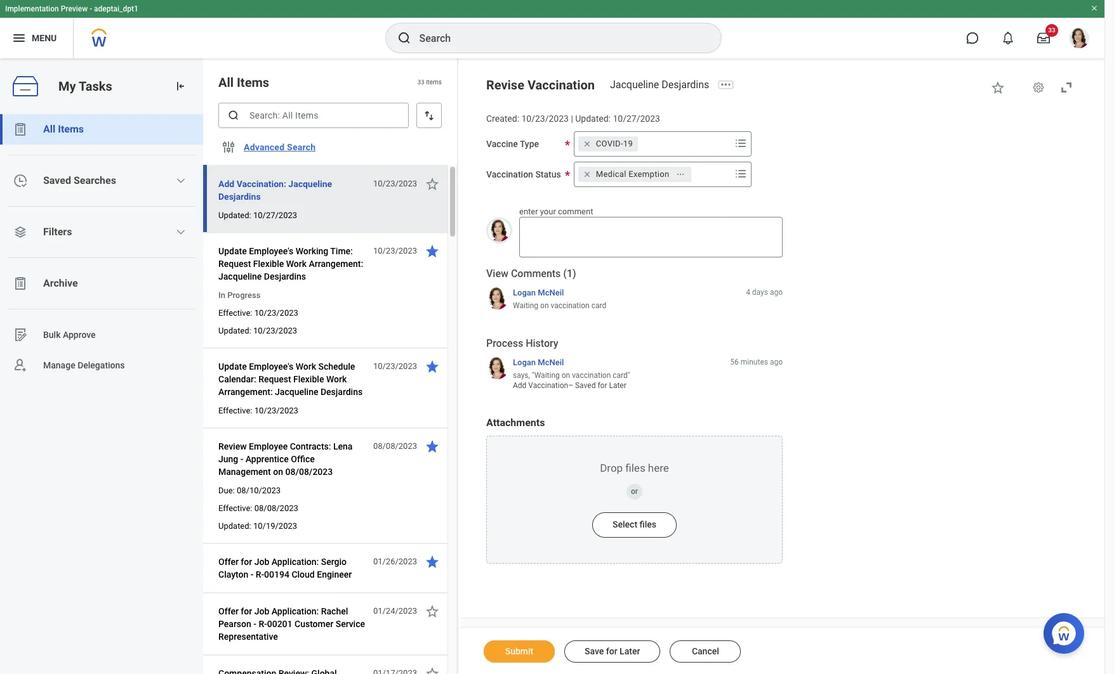 Task type: describe. For each thing, give the bounding box(es) containing it.
for for offer for job application: sergio clayton ‎- r-00194 cloud engineer
[[241, 557, 252, 568]]

request inside update employee's working time: request flexible work arrangement: jacqueline desjardins
[[218, 259, 251, 269]]

‎- for clayton
[[251, 570, 254, 580]]

waiting on vaccination card
[[513, 302, 606, 310]]

vaccination status
[[486, 169, 561, 180]]

or
[[631, 488, 638, 497]]

later inside the says, "waiting on vaccination card" add vaccination – saved for later
[[609, 382, 626, 391]]

saved searches
[[43, 175, 116, 187]]

employee
[[249, 442, 288, 452]]

approve
[[63, 330, 96, 340]]

00194
[[264, 570, 289, 580]]

inbox large image
[[1037, 32, 1050, 44]]

cancel
[[692, 647, 719, 657]]

effective: 08/08/2023
[[218, 504, 298, 514]]

(1)
[[563, 268, 576, 280]]

updated: right |
[[575, 114, 611, 124]]

review
[[218, 442, 247, 452]]

calendar:
[[218, 375, 256, 385]]

updated: for updated: 10/19/2023
[[218, 522, 251, 531]]

select files button
[[592, 513, 677, 539]]

star image for add vaccination: jacqueline desjardins
[[425, 176, 440, 192]]

search
[[287, 142, 316, 152]]

offer for offer for job application: rachel pearson ‎- r-00201 customer service representative
[[218, 607, 239, 617]]

33 for 33
[[1048, 27, 1056, 34]]

manage delegations
[[43, 360, 125, 371]]

cancel button
[[670, 641, 741, 663]]

medical
[[596, 169, 626, 179]]

all items inside item list element
[[218, 75, 269, 90]]

all items button
[[0, 114, 203, 145]]

attachments
[[486, 417, 545, 429]]

review employee contracts: lena jung - apprentice office management on 08/08/2023 button
[[218, 439, 366, 480]]

logan for comments
[[513, 288, 536, 297]]

desjardins inside update employee's working time: request flexible work arrangement: jacqueline desjardins
[[264, 272, 306, 282]]

1 horizontal spatial on
[[540, 302, 549, 310]]

for for offer for job application: rachel pearson ‎- r-00201 customer service representative
[[241, 607, 252, 617]]

review employee contracts: lena jung - apprentice office management on 08/08/2023
[[218, 442, 353, 477]]

your
[[540, 207, 556, 216]]

employee's for request
[[249, 362, 293, 372]]

process history region
[[486, 337, 783, 396]]

01/24/2023
[[373, 607, 417, 616]]

my
[[58, 78, 76, 94]]

star image for in progress
[[425, 244, 440, 259]]

- inside menu 'banner'
[[90, 4, 92, 13]]

job for 00201
[[254, 607, 269, 617]]

vaccination inside the says, "waiting on vaccination card" add vaccination – saved for later
[[572, 371, 611, 380]]

ago for view comments (1)
[[770, 288, 783, 297]]

files
[[640, 520, 656, 530]]

star image for 01/24/2023
[[425, 604, 440, 620]]

jacqueline inside the add vaccination: jacqueline desjardins
[[288, 179, 332, 189]]

desjardins inside the add vaccination: jacqueline desjardins
[[218, 192, 261, 202]]

arrangement: inside update employee's working time: request flexible work arrangement: jacqueline desjardins
[[309, 259, 363, 269]]

33 items
[[417, 79, 442, 86]]

tasks
[[79, 78, 112, 94]]

view
[[486, 268, 508, 280]]

0 vertical spatial vaccination
[[528, 77, 595, 93]]

in
[[218, 291, 225, 300]]

1 effective: 10/23/2023 from the top
[[218, 309, 298, 318]]

waiting
[[513, 302, 538, 310]]

implementation preview -   adeptai_dpt1
[[5, 4, 138, 13]]

logan mcneil button for history
[[513, 357, 564, 368]]

pearson
[[218, 620, 251, 630]]

covid-19, press delete to clear value. option
[[578, 136, 638, 152]]

sergio
[[321, 557, 347, 568]]

filters
[[43, 226, 72, 238]]

arrangement: inside update employee's work schedule calendar: request flexible work arrangement: jacqueline desjardins
[[218, 387, 273, 397]]

covid-
[[596, 139, 623, 148]]

process
[[486, 338, 523, 350]]

logan mcneil for comments
[[513, 288, 564, 297]]

says,
[[513, 371, 530, 380]]

enter your comment
[[519, 207, 593, 216]]

submit
[[505, 647, 533, 657]]

x small image for status
[[581, 168, 593, 181]]

logan for history
[[513, 358, 536, 367]]

0 vertical spatial 08/08/2023
[[373, 442, 417, 451]]

my tasks
[[58, 78, 112, 94]]

representative
[[218, 632, 278, 642]]

sort image
[[423, 109, 436, 122]]

service
[[336, 620, 365, 630]]

work inside update employee's working time: request flexible work arrangement: jacqueline desjardins
[[286, 259, 307, 269]]

desjardins inside update employee's work schedule calendar: request flexible work arrangement: jacqueline desjardins
[[321, 387, 363, 397]]

0 vertical spatial 10/27/2023
[[613, 114, 660, 124]]

|
[[571, 114, 573, 124]]

advanced search button
[[239, 135, 321, 160]]

10/19/2023
[[253, 522, 297, 531]]

gear image
[[1032, 81, 1045, 94]]

4 days ago
[[746, 288, 783, 297]]

offer for job application: sergio clayton ‎- r-00194 cloud engineer
[[218, 557, 352, 580]]

prompts image
[[733, 166, 748, 181]]

offer for job application: sergio clayton ‎- r-00194 cloud engineer button
[[218, 555, 366, 583]]

employee's photo (logan mcneil) image
[[486, 218, 512, 244]]

chevron down image for filters
[[176, 227, 186, 237]]

items
[[426, 79, 442, 86]]

revise vaccination
[[486, 77, 595, 93]]

transformation import image
[[174, 80, 187, 93]]

status
[[535, 169, 561, 180]]

exemption
[[629, 169, 669, 179]]

medical exemption, press delete to clear value. option
[[578, 167, 692, 182]]

close environment banner image
[[1091, 4, 1098, 12]]

ago for process history
[[770, 358, 783, 367]]

add vaccination: jacqueline desjardins button
[[218, 176, 366, 204]]

customer
[[295, 620, 333, 630]]

says, "waiting on vaccination card" add vaccination – saved for later
[[513, 371, 630, 391]]

type
[[520, 139, 539, 149]]

user plus image
[[13, 358, 28, 373]]

offer for offer for job application: sergio clayton ‎- r-00194 cloud engineer
[[218, 557, 239, 568]]

jacqueline up 19
[[610, 79, 659, 91]]

logan mcneil for history
[[513, 358, 564, 367]]

mcneil for comments
[[538, 288, 564, 297]]

jung
[[218, 455, 238, 465]]

clock check image
[[13, 173, 28, 189]]

effective: for review employee contracts: lena jung - apprentice office management on 08/08/2023
[[218, 504, 252, 514]]

offer for job application: rachel pearson ‎- r-00201 customer service representative button
[[218, 604, 366, 645]]

update employee's work schedule calendar: request flexible work arrangement: jacqueline desjardins
[[218, 362, 363, 397]]

adeptai_dpt1
[[94, 4, 138, 13]]

prompts image
[[733, 136, 748, 151]]

office
[[291, 455, 315, 465]]

rachel
[[321, 607, 348, 617]]

updated: 10/27/2023
[[218, 211, 297, 220]]

apprentice
[[246, 455, 289, 465]]

bulk
[[43, 330, 61, 340]]

enter your comment text field
[[519, 217, 783, 258]]

00201
[[267, 620, 292, 630]]

1 vertical spatial vaccination
[[486, 169, 533, 180]]

add inside the add vaccination: jacqueline desjardins
[[218, 179, 234, 189]]

jacqueline desjardins element
[[610, 79, 717, 91]]

progress
[[227, 291, 261, 300]]

history
[[526, 338, 558, 350]]

jacqueline inside update employee's working time: request flexible work arrangement: jacqueline desjardins
[[218, 272, 262, 282]]

rename image
[[13, 328, 28, 343]]

on inside the says, "waiting on vaccination card" add vaccination – saved for later
[[562, 371, 570, 380]]

3 star image from the top
[[425, 555, 440, 570]]

select files
[[613, 520, 656, 530]]

0 vertical spatial vaccination
[[551, 302, 590, 310]]

schedule
[[318, 362, 355, 372]]

view comments (1)
[[486, 268, 576, 280]]

minutes
[[741, 358, 768, 367]]

56 minutes ago
[[730, 358, 783, 367]]

filters button
[[0, 217, 203, 248]]

mcneil for history
[[538, 358, 564, 367]]

select
[[613, 520, 637, 530]]

bulk approve link
[[0, 320, 203, 350]]

cloud
[[292, 570, 315, 580]]

08/08/2023 inside "review employee contracts: lena jung - apprentice office management on 08/08/2023"
[[285, 467, 333, 477]]

clayton
[[218, 570, 248, 580]]

vaccination inside the says, "waiting on vaccination card" add vaccination – saved for later
[[528, 382, 568, 391]]

1 horizontal spatial search image
[[396, 30, 412, 46]]

working
[[296, 246, 328, 256]]

r- for 00194
[[256, 570, 264, 580]]



Task type: locate. For each thing, give the bounding box(es) containing it.
on up –
[[562, 371, 570, 380]]

0 vertical spatial job
[[254, 557, 269, 568]]

0 horizontal spatial request
[[218, 259, 251, 269]]

submit button
[[484, 641, 555, 663]]

engineer
[[317, 570, 352, 580]]

desjardins
[[662, 79, 709, 91], [218, 192, 261, 202], [264, 272, 306, 282], [321, 387, 363, 397]]

0 horizontal spatial flexible
[[253, 259, 284, 269]]

‎- right clayton
[[251, 570, 254, 580]]

offer up the pearson
[[218, 607, 239, 617]]

mcneil inside process history region
[[538, 358, 564, 367]]

0 vertical spatial logan mcneil button
[[513, 287, 564, 298]]

1 vertical spatial -
[[240, 455, 243, 465]]

add inside the says, "waiting on vaccination card" add vaccination – saved for later
[[513, 382, 527, 391]]

0 vertical spatial effective: 10/23/2023
[[218, 309, 298, 318]]

for inside "offer for job application: rachel pearson ‎- r-00201 customer service representative"
[[241, 607, 252, 617]]

2 star image from the top
[[425, 439, 440, 455]]

job
[[254, 557, 269, 568], [254, 607, 269, 617]]

1 vertical spatial effective:
[[218, 406, 252, 416]]

due:
[[218, 486, 235, 496]]

2 update from the top
[[218, 362, 247, 372]]

1 employee's from the top
[[249, 246, 293, 256]]

2 horizontal spatial on
[[562, 371, 570, 380]]

updated:
[[575, 114, 611, 124], [218, 211, 251, 220], [218, 326, 251, 336], [218, 522, 251, 531]]

offer inside "offer for job application: rachel pearson ‎- r-00201 customer service representative"
[[218, 607, 239, 617]]

vaccination up –
[[572, 371, 611, 380]]

saved right clock check image at the left top
[[43, 175, 71, 187]]

manage
[[43, 360, 75, 371]]

1 vertical spatial 08/08/2023
[[285, 467, 333, 477]]

1 chevron down image from the top
[[176, 176, 186, 186]]

vaccination:
[[237, 179, 286, 189]]

2 vertical spatial effective:
[[218, 504, 252, 514]]

3 effective: from the top
[[218, 504, 252, 514]]

notifications large image
[[1002, 32, 1015, 44]]

menu banner
[[0, 0, 1105, 58]]

0 vertical spatial clipboard image
[[13, 122, 28, 137]]

0 vertical spatial logan
[[513, 288, 536, 297]]

01/26/2023
[[373, 557, 417, 567]]

2 offer from the top
[[218, 607, 239, 617]]

my tasks element
[[0, 58, 203, 675]]

updated: down in progress
[[218, 326, 251, 336]]

1 vertical spatial all items
[[43, 123, 84, 135]]

update employee's work schedule calendar: request flexible work arrangement: jacqueline desjardins button
[[218, 359, 366, 400]]

star image
[[990, 80, 1006, 95], [425, 244, 440, 259], [425, 359, 440, 375], [425, 604, 440, 620], [425, 667, 440, 675]]

application:
[[272, 557, 319, 568], [272, 607, 319, 617]]

10/27/2023 inside item list element
[[253, 211, 297, 220]]

chevron down image inside filters dropdown button
[[176, 227, 186, 237]]

effective: 10/23/2023 up updated: 10/23/2023
[[218, 309, 298, 318]]

logan mcneil up "waiting
[[513, 358, 564, 367]]

job inside offer for job application: sergio clayton ‎- r-00194 cloud engineer
[[254, 557, 269, 568]]

logan up the waiting
[[513, 288, 536, 297]]

19
[[623, 139, 633, 148]]

1 logan mcneil from the top
[[513, 288, 564, 297]]

later down card"
[[609, 382, 626, 391]]

request
[[218, 259, 251, 269], [258, 375, 291, 385]]

contracts:
[[290, 442, 331, 452]]

2 vertical spatial on
[[273, 467, 283, 477]]

for for save for later
[[606, 647, 617, 657]]

ago right minutes in the bottom of the page
[[770, 358, 783, 367]]

management
[[218, 467, 271, 477]]

1 vertical spatial logan
[[513, 358, 536, 367]]

lena
[[333, 442, 353, 452]]

job for 00194
[[254, 557, 269, 568]]

1 vertical spatial items
[[58, 123, 84, 135]]

manage delegations link
[[0, 350, 203, 381]]

implementation
[[5, 4, 59, 13]]

1 vertical spatial logan mcneil
[[513, 358, 564, 367]]

updated: down effective: 08/08/2023
[[218, 522, 251, 531]]

2 logan mcneil button from the top
[[513, 357, 564, 368]]

2 job from the top
[[254, 607, 269, 617]]

0 vertical spatial 33
[[1048, 27, 1056, 34]]

1 vertical spatial application:
[[272, 607, 319, 617]]

update inside update employee's work schedule calendar: request flexible work arrangement: jacqueline desjardins
[[218, 362, 247, 372]]

request inside update employee's work schedule calendar: request flexible work arrangement: jacqueline desjardins
[[258, 375, 291, 385]]

1 vertical spatial request
[[258, 375, 291, 385]]

1 vertical spatial mcneil
[[538, 358, 564, 367]]

profile logan mcneil image
[[1069, 28, 1089, 51]]

vaccination up |
[[528, 77, 595, 93]]

0 horizontal spatial arrangement:
[[218, 387, 273, 397]]

days
[[752, 288, 768, 297]]

card"
[[613, 371, 630, 380]]

33 left items
[[417, 79, 424, 86]]

work down working
[[286, 259, 307, 269]]

1 horizontal spatial items
[[237, 75, 269, 90]]

flexible
[[253, 259, 284, 269], [293, 375, 324, 385]]

1 vertical spatial clipboard image
[[13, 276, 28, 291]]

33 inside item list element
[[417, 79, 424, 86]]

all inside item list element
[[218, 75, 234, 90]]

x small image left medical at right top
[[581, 168, 593, 181]]

menu
[[32, 33, 57, 43]]

chevron down image inside saved searches dropdown button
[[176, 176, 186, 186]]

1 vertical spatial search image
[[227, 109, 240, 122]]

menu button
[[0, 18, 73, 58]]

0 horizontal spatial all
[[43, 123, 55, 135]]

later inside button
[[620, 647, 640, 657]]

1 vertical spatial 10/27/2023
[[253, 211, 297, 220]]

update for update employee's work schedule calendar: request flexible work arrangement: jacqueline desjardins
[[218, 362, 247, 372]]

add down the says, at left
[[513, 382, 527, 391]]

0 vertical spatial application:
[[272, 557, 319, 568]]

logan mcneil inside process history region
[[513, 358, 564, 367]]

0 vertical spatial employee's
[[249, 246, 293, 256]]

–
[[568, 382, 573, 391]]

searches
[[74, 175, 116, 187]]

1 vertical spatial offer
[[218, 607, 239, 617]]

1 vertical spatial star image
[[425, 439, 440, 455]]

medical exemption element
[[596, 169, 669, 180]]

list
[[0, 114, 203, 381]]

application: inside "offer for job application: rachel pearson ‎- r-00201 customer service representative"
[[272, 607, 319, 617]]

1 star image from the top
[[425, 176, 440, 192]]

star image
[[425, 176, 440, 192], [425, 439, 440, 455], [425, 555, 440, 570]]

33 inside button
[[1048, 27, 1056, 34]]

0 horizontal spatial saved
[[43, 175, 71, 187]]

1 ago from the top
[[770, 288, 783, 297]]

update for update employee's working time: request flexible work arrangement: jacqueline desjardins
[[218, 246, 247, 256]]

0 vertical spatial x small image
[[581, 138, 593, 150]]

configure image
[[221, 140, 236, 155]]

vaccination left card
[[551, 302, 590, 310]]

update
[[218, 246, 247, 256], [218, 362, 247, 372]]

vaccine type
[[486, 139, 539, 149]]

logan mcneil button inside process history region
[[513, 357, 564, 368]]

all items inside all items button
[[43, 123, 84, 135]]

2 logan mcneil from the top
[[513, 358, 564, 367]]

search image
[[396, 30, 412, 46], [227, 109, 240, 122]]

application: up 00201
[[272, 607, 319, 617]]

saved right –
[[575, 382, 596, 391]]

request up in progress
[[218, 259, 251, 269]]

2 x small image from the top
[[581, 168, 593, 181]]

flexible inside update employee's working time: request flexible work arrangement: jacqueline desjardins
[[253, 259, 284, 269]]

on down apprentice
[[273, 467, 283, 477]]

offer
[[218, 557, 239, 568], [218, 607, 239, 617]]

1 vertical spatial add
[[513, 382, 527, 391]]

1 vertical spatial job
[[254, 607, 269, 617]]

offer up clayton
[[218, 557, 239, 568]]

0 vertical spatial all
[[218, 75, 234, 90]]

job up 00194
[[254, 557, 269, 568]]

‎- up "representative"
[[254, 620, 256, 630]]

jacqueline down search
[[288, 179, 332, 189]]

1 mcneil from the top
[[538, 288, 564, 297]]

logan mcneil button for comments
[[513, 287, 564, 298]]

1 horizontal spatial 10/27/2023
[[613, 114, 660, 124]]

2 effective: 10/23/2023 from the top
[[218, 406, 298, 416]]

08/10/2023
[[237, 486, 281, 496]]

1 horizontal spatial 33
[[1048, 27, 1056, 34]]

0 horizontal spatial items
[[58, 123, 84, 135]]

clipboard image up clock check image at the left top
[[13, 122, 28, 137]]

preview
[[61, 4, 88, 13]]

1 horizontal spatial arrangement:
[[309, 259, 363, 269]]

flexible inside update employee's work schedule calendar: request flexible work arrangement: jacqueline desjardins
[[293, 375, 324, 385]]

33 for 33 items
[[417, 79, 424, 86]]

chevron down image
[[176, 176, 186, 186], [176, 227, 186, 237]]

x small image for type
[[581, 138, 593, 150]]

0 vertical spatial flexible
[[253, 259, 284, 269]]

1 vertical spatial 33
[[417, 79, 424, 86]]

2 clipboard image from the top
[[13, 276, 28, 291]]

1 vertical spatial all
[[43, 123, 55, 135]]

clipboard image for all items
[[13, 122, 28, 137]]

effective: down in progress
[[218, 309, 252, 318]]

mcneil up waiting on vaccination card
[[538, 288, 564, 297]]

0 vertical spatial update
[[218, 246, 247, 256]]

clipboard image inside all items button
[[13, 122, 28, 137]]

2 logan from the top
[[513, 358, 536, 367]]

2 vertical spatial work
[[326, 375, 347, 385]]

1 x small image from the top
[[581, 138, 593, 150]]

0 vertical spatial request
[[218, 259, 251, 269]]

application: inside offer for job application: sergio clayton ‎- r-00194 cloud engineer
[[272, 557, 319, 568]]

flexible up progress
[[253, 259, 284, 269]]

logan mcneil
[[513, 288, 564, 297], [513, 358, 564, 367]]

attachments region
[[486, 417, 783, 565]]

r- inside offer for job application: sergio clayton ‎- r-00194 cloud engineer
[[256, 570, 264, 580]]

0 vertical spatial offer
[[218, 557, 239, 568]]

application: up cloud
[[272, 557, 319, 568]]

items inside button
[[58, 123, 84, 135]]

0 horizontal spatial on
[[273, 467, 283, 477]]

1 vertical spatial ago
[[770, 358, 783, 367]]

x small image left covid-
[[581, 138, 593, 150]]

application: for customer
[[272, 607, 319, 617]]

0 vertical spatial star image
[[425, 176, 440, 192]]

33 left profile logan mcneil icon
[[1048, 27, 1056, 34]]

due: 08/10/2023
[[218, 486, 281, 496]]

0 horizontal spatial 33
[[417, 79, 424, 86]]

r- inside "offer for job application: rachel pearson ‎- r-00201 customer service representative"
[[259, 620, 267, 630]]

logan mcneil button up the waiting
[[513, 287, 564, 298]]

covid-19 element
[[596, 138, 633, 150]]

star image for review employee contracts: lena jung - apprentice office management on 08/08/2023
[[425, 439, 440, 455]]

arrangement: down calendar: on the left
[[218, 387, 273, 397]]

0 horizontal spatial add
[[218, 179, 234, 189]]

jacqueline inside update employee's work schedule calendar: request flexible work arrangement: jacqueline desjardins
[[275, 387, 318, 397]]

all items
[[218, 75, 269, 90], [43, 123, 84, 135]]

created: 10/23/2023 | updated: 10/27/2023
[[486, 114, 660, 124]]

for up the pearson
[[241, 607, 252, 617]]

1 offer from the top
[[218, 557, 239, 568]]

employee's for flexible
[[249, 246, 293, 256]]

logan mcneil button up "waiting
[[513, 357, 564, 368]]

for inside action bar region
[[606, 647, 617, 657]]

update employee's working time: request flexible work arrangement: jacqueline desjardins
[[218, 246, 363, 282]]

1 vertical spatial flexible
[[293, 375, 324, 385]]

1 horizontal spatial -
[[240, 455, 243, 465]]

1 vertical spatial employee's
[[249, 362, 293, 372]]

application: for cloud
[[272, 557, 319, 568]]

1 clipboard image from the top
[[13, 122, 28, 137]]

2 vertical spatial vaccination
[[528, 382, 568, 391]]

logan mcneil button
[[513, 287, 564, 298], [513, 357, 564, 368]]

on inside "review employee contracts: lena jung - apprentice office management on 08/08/2023"
[[273, 467, 283, 477]]

Search Workday  search field
[[419, 24, 695, 52]]

all inside button
[[43, 123, 55, 135]]

effective:
[[218, 309, 252, 318], [218, 406, 252, 416], [218, 504, 252, 514]]

2 ago from the top
[[770, 358, 783, 367]]

updated: 10/23/2023
[[218, 326, 297, 336]]

- inside "review employee contracts: lena jung - apprentice office management on 08/08/2023"
[[240, 455, 243, 465]]

1 vertical spatial work
[[296, 362, 316, 372]]

saved inside saved searches dropdown button
[[43, 175, 71, 187]]

related actions image
[[676, 170, 685, 179]]

clipboard image inside archive button
[[13, 276, 28, 291]]

items inside item list element
[[237, 75, 269, 90]]

1 job from the top
[[254, 557, 269, 568]]

employee's
[[249, 246, 293, 256], [249, 362, 293, 372]]

0 horizontal spatial -
[[90, 4, 92, 13]]

jacqueline down schedule
[[275, 387, 318, 397]]

later right save
[[620, 647, 640, 657]]

0 vertical spatial -
[[90, 4, 92, 13]]

0 vertical spatial all items
[[218, 75, 269, 90]]

clipboard image left archive
[[13, 276, 28, 291]]

employee's inside update employee's work schedule calendar: request flexible work arrangement: jacqueline desjardins
[[249, 362, 293, 372]]

for
[[598, 382, 607, 391], [241, 557, 252, 568], [241, 607, 252, 617], [606, 647, 617, 657]]

vaccination down vaccine type
[[486, 169, 533, 180]]

advanced search
[[244, 142, 316, 152]]

0 vertical spatial add
[[218, 179, 234, 189]]

0 vertical spatial ago
[[770, 288, 783, 297]]

0 vertical spatial logan mcneil
[[513, 288, 564, 297]]

logan inside process history region
[[513, 358, 536, 367]]

updated: down vaccination:
[[218, 211, 251, 220]]

0 vertical spatial mcneil
[[538, 288, 564, 297]]

ago inside process history region
[[770, 358, 783, 367]]

08/08/2023
[[373, 442, 417, 451], [285, 467, 333, 477], [254, 504, 298, 514]]

covid-19
[[596, 139, 633, 148]]

employee's up calendar: on the left
[[249, 362, 293, 372]]

08/08/2023 down office
[[285, 467, 333, 477]]

2 effective: from the top
[[218, 406, 252, 416]]

0 vertical spatial r-
[[256, 570, 264, 580]]

in progress
[[218, 291, 261, 300]]

update up calendar: on the left
[[218, 362, 247, 372]]

vaccination down "waiting
[[528, 382, 568, 391]]

comments
[[511, 268, 561, 280]]

2 chevron down image from the top
[[176, 227, 186, 237]]

updated: for updated: 10/23/2023
[[218, 326, 251, 336]]

for right save
[[606, 647, 617, 657]]

0 vertical spatial items
[[237, 75, 269, 90]]

1 vertical spatial logan mcneil button
[[513, 357, 564, 368]]

‎- inside "offer for job application: rachel pearson ‎- r-00201 customer service representative"
[[254, 620, 256, 630]]

item list element
[[203, 58, 458, 675]]

chevron down image for saved searches
[[176, 176, 186, 186]]

justify image
[[11, 30, 27, 46]]

delegations
[[78, 360, 125, 371]]

saved inside the says, "waiting on vaccination card" add vaccination – saved for later
[[575, 382, 596, 391]]

1 vertical spatial ‎-
[[254, 620, 256, 630]]

- up management
[[240, 455, 243, 465]]

revise
[[486, 77, 524, 93]]

effective: 10/23/2023 up employee
[[218, 406, 298, 416]]

0 vertical spatial ‎-
[[251, 570, 254, 580]]

for up clayton
[[241, 557, 252, 568]]

1 vertical spatial x small image
[[581, 168, 593, 181]]

mcneil
[[538, 288, 564, 297], [538, 358, 564, 367]]

0 vertical spatial later
[[609, 382, 626, 391]]

1 vertical spatial effective: 10/23/2023
[[218, 406, 298, 416]]

2 mcneil from the top
[[538, 358, 564, 367]]

1 logan mcneil button from the top
[[513, 287, 564, 298]]

clipboard image for archive
[[13, 276, 28, 291]]

update employee's working time: request flexible work arrangement: jacqueline desjardins button
[[218, 244, 366, 284]]

arrangement:
[[309, 259, 363, 269], [218, 387, 273, 397]]

Search: All Items text field
[[218, 103, 409, 128]]

employee's down updated: 10/27/2023
[[249, 246, 293, 256]]

0 vertical spatial arrangement:
[[309, 259, 363, 269]]

logan
[[513, 288, 536, 297], [513, 358, 536, 367]]

jacqueline
[[610, 79, 659, 91], [288, 179, 332, 189], [218, 272, 262, 282], [275, 387, 318, 397]]

56
[[730, 358, 739, 367]]

0 horizontal spatial all items
[[43, 123, 84, 135]]

logan mcneil up the waiting
[[513, 288, 564, 297]]

updated: for updated: 10/27/2023
[[218, 211, 251, 220]]

4
[[746, 288, 750, 297]]

0 vertical spatial work
[[286, 259, 307, 269]]

0 vertical spatial saved
[[43, 175, 71, 187]]

saved
[[43, 175, 71, 187], [575, 382, 596, 391]]

effective: for update employee's working time: request flexible work arrangement: jacqueline desjardins
[[218, 309, 252, 318]]

request right calendar: on the left
[[258, 375, 291, 385]]

all up saved searches
[[43, 123, 55, 135]]

x small image inside medical exemption, press delete to clear value. option
[[581, 168, 593, 181]]

0 horizontal spatial search image
[[227, 109, 240, 122]]

fullscreen image
[[1059, 80, 1074, 95]]

0 vertical spatial search image
[[396, 30, 412, 46]]

08/08/2023 right lena
[[373, 442, 417, 451]]

job inside "offer for job application: rachel pearson ‎- r-00201 customer service representative"
[[254, 607, 269, 617]]

perspective image
[[13, 225, 28, 240]]

r-
[[256, 570, 264, 580], [259, 620, 267, 630]]

‎- inside offer for job application: sergio clayton ‎- r-00194 cloud engineer
[[251, 570, 254, 580]]

process history
[[486, 338, 558, 350]]

medical exemption
[[596, 169, 669, 179]]

1 effective: from the top
[[218, 309, 252, 318]]

1 logan from the top
[[513, 288, 536, 297]]

10/27/2023 down the add vaccination: jacqueline desjardins on the left top
[[253, 211, 297, 220]]

work down schedule
[[326, 375, 347, 385]]

1 vertical spatial arrangement:
[[218, 387, 273, 397]]

1 vertical spatial update
[[218, 362, 247, 372]]

list containing all items
[[0, 114, 203, 381]]

1 horizontal spatial request
[[258, 375, 291, 385]]

r- up "representative"
[[259, 620, 267, 630]]

for inside the says, "waiting on vaccination card" add vaccination – saved for later
[[598, 382, 607, 391]]

add vaccination: jacqueline desjardins
[[218, 179, 332, 202]]

clipboard image
[[13, 122, 28, 137], [13, 276, 28, 291]]

1 vertical spatial on
[[562, 371, 570, 380]]

1 horizontal spatial flexible
[[293, 375, 324, 385]]

1 horizontal spatial all items
[[218, 75, 269, 90]]

logan up the says, at left
[[513, 358, 536, 367]]

saved searches button
[[0, 166, 203, 196]]

offer inside offer for job application: sergio clayton ‎- r-00194 cloud engineer
[[218, 557, 239, 568]]

0 vertical spatial chevron down image
[[176, 176, 186, 186]]

2 application: from the top
[[272, 607, 319, 617]]

update down updated: 10/27/2023
[[218, 246, 247, 256]]

job up 00201
[[254, 607, 269, 617]]

for right –
[[598, 382, 607, 391]]

1 application: from the top
[[272, 557, 319, 568]]

work left schedule
[[296, 362, 316, 372]]

arrangement: down the time:
[[309, 259, 363, 269]]

ago
[[770, 288, 783, 297], [770, 358, 783, 367]]

2 vertical spatial 08/08/2023
[[254, 504, 298, 514]]

1 vertical spatial saved
[[575, 382, 596, 391]]

10/27/2023 up 19
[[613, 114, 660, 124]]

0 vertical spatial effective:
[[218, 309, 252, 318]]

effective: down calendar: on the left
[[218, 406, 252, 416]]

employee's inside update employee's working time: request flexible work arrangement: jacqueline desjardins
[[249, 246, 293, 256]]

x small image inside the covid-19, press delete to clear value. option
[[581, 138, 593, 150]]

1 vertical spatial r-
[[259, 620, 267, 630]]

r- for 00201
[[259, 620, 267, 630]]

created:
[[486, 114, 519, 124]]

2 employee's from the top
[[249, 362, 293, 372]]

1 horizontal spatial add
[[513, 382, 527, 391]]

0 vertical spatial on
[[540, 302, 549, 310]]

‎- for pearson
[[254, 620, 256, 630]]

mcneil up "waiting
[[538, 358, 564, 367]]

08/08/2023 up "10/19/2023"
[[254, 504, 298, 514]]

jacqueline up in progress
[[218, 272, 262, 282]]

effective: down due:
[[218, 504, 252, 514]]

flexible down schedule
[[293, 375, 324, 385]]

r- right clayton
[[256, 570, 264, 580]]

action bar region
[[458, 629, 1105, 675]]

on right the waiting
[[540, 302, 549, 310]]

star image for effective: 10/23/2023
[[425, 359, 440, 375]]

1 update from the top
[[218, 246, 247, 256]]

ago right days at the top right
[[770, 288, 783, 297]]

comment
[[558, 207, 593, 216]]

vaccination
[[551, 302, 590, 310], [572, 371, 611, 380]]

- right preview
[[90, 4, 92, 13]]

all right transformation import icon
[[218, 75, 234, 90]]

1 vertical spatial vaccination
[[572, 371, 611, 380]]

2 vertical spatial star image
[[425, 555, 440, 570]]

0 horizontal spatial 10/27/2023
[[253, 211, 297, 220]]

x small image
[[581, 138, 593, 150], [581, 168, 593, 181]]

"waiting
[[532, 371, 560, 380]]

add left vaccination:
[[218, 179, 234, 189]]

updated: 10/19/2023
[[218, 522, 297, 531]]

save for later
[[585, 647, 640, 657]]

update inside update employee's working time: request flexible work arrangement: jacqueline desjardins
[[218, 246, 247, 256]]

for inside offer for job application: sergio clayton ‎- r-00194 cloud engineer
[[241, 557, 252, 568]]

save for later button
[[564, 641, 660, 663]]



Task type: vqa. For each thing, say whether or not it's contained in the screenshot.
Steps
no



